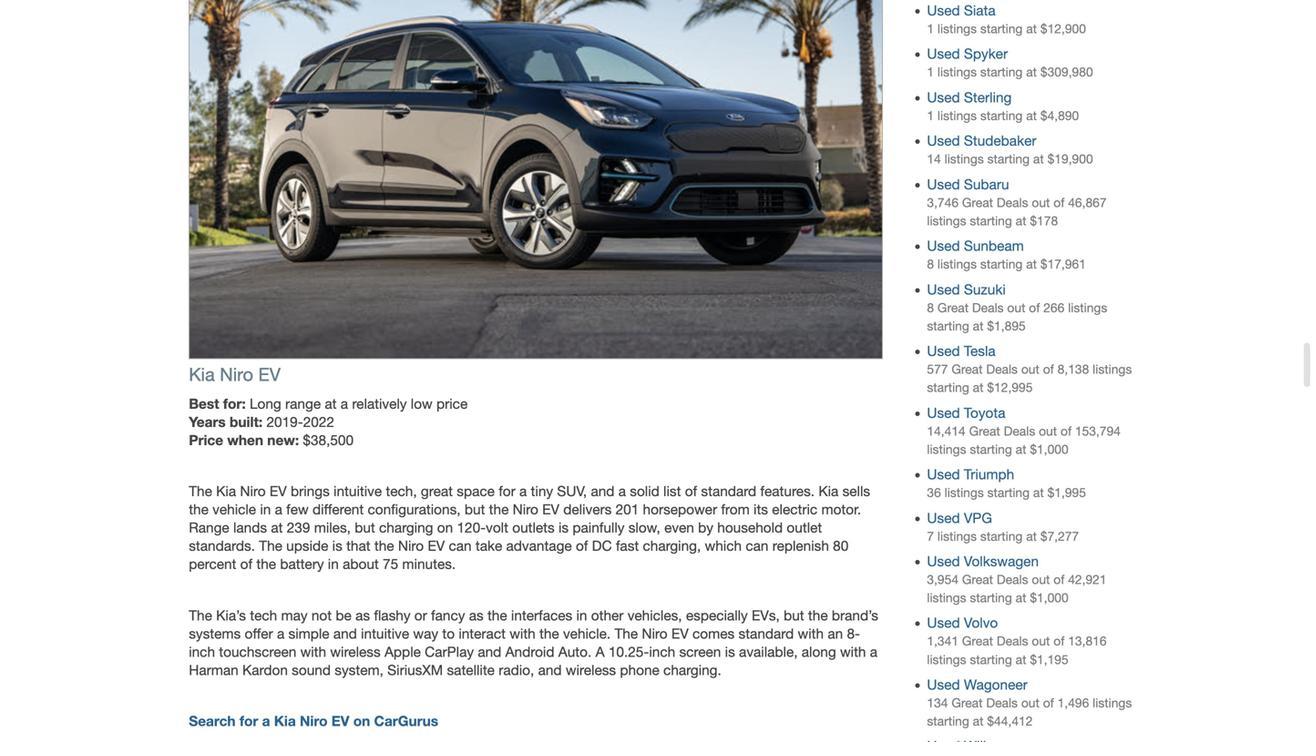 Task type: vqa. For each thing, say whether or not it's contained in the screenshot.


Task type: locate. For each thing, give the bounding box(es) containing it.
at left the $7,277
[[1026, 529, 1037, 544]]

great
[[421, 483, 453, 500]]

listings down used spyker link
[[938, 65, 977, 79]]

starting down 'triumph'
[[987, 486, 1030, 500]]

1 vertical spatial for
[[239, 713, 258, 730]]

2 8 from the top
[[927, 301, 934, 315]]

screen
[[679, 644, 721, 661]]

kia
[[189, 364, 215, 385], [216, 483, 236, 500], [819, 483, 839, 500], [274, 713, 296, 730]]

listings inside the 577 great deals out of 8,138 listings starting at
[[1093, 362, 1132, 377]]

wireless
[[330, 644, 381, 661], [566, 662, 616, 679]]

for inside the kia niro ev brings intuitive tech, great space for a tiny suv, and a solid list of standard features. kia sells the vehicle in a few different configurations, but the niro ev delivers 201 horsepower from its electric motor. range lands at 239 miles, but charging on 120-volt outlets is painfully slow, even by household outlet standards. the upside is that the niro ev can take advantage of dc fast charging, which can replenish 80 percent of the battery in about 75 minutes.
[[499, 483, 515, 500]]

at inside used triumph 36 listings starting at $1,995
[[1033, 486, 1044, 500]]

for right space
[[499, 483, 515, 500]]

starting up used tesla link at the right top
[[927, 319, 969, 333]]

at down volkswagen
[[1016, 591, 1026, 606]]

8 up used suzuki "link"
[[927, 257, 934, 272]]

1 vertical spatial 8
[[927, 301, 934, 315]]

out left 153,794
[[1039, 424, 1057, 439]]

which
[[705, 538, 742, 555]]

1 used from the top
[[927, 2, 960, 19]]

at up the toyota on the right bottom
[[973, 380, 984, 395]]

0 vertical spatial 1
[[927, 21, 934, 36]]

used inside used triumph 36 listings starting at $1,995
[[927, 467, 960, 483]]

starting down sterling
[[980, 108, 1023, 123]]

on
[[437, 520, 453, 536], [353, 713, 370, 730]]

on left cargurus
[[353, 713, 370, 730]]

used inside used sterling 1 listings starting at $4,890
[[927, 89, 960, 106]]

the down interfaces
[[539, 626, 559, 642]]

used tesla
[[927, 343, 996, 360]]

out inside 134 great deals out of 1,496 listings starting at
[[1021, 696, 1040, 711]]

8 inside 8 great deals out of 266 listings starting at
[[927, 301, 934, 315]]

motor.
[[821, 502, 861, 518]]

standard down evs, in the bottom right of the page
[[739, 626, 794, 642]]

266
[[1044, 301, 1065, 315]]

of for used wagoneer
[[1043, 696, 1054, 711]]

used studebaker link
[[927, 133, 1036, 149]]

starting up 'triumph'
[[970, 442, 1012, 457]]

niro up the for:
[[220, 364, 253, 385]]

3 1 from the top
[[927, 108, 934, 123]]

listings down 'used sterling' link
[[938, 108, 977, 123]]

volkswagen
[[964, 554, 1039, 570]]

great
[[962, 195, 993, 210], [938, 301, 969, 315], [952, 362, 983, 377], [969, 424, 1000, 439], [962, 573, 993, 587], [962, 634, 993, 649], [952, 696, 983, 711]]

the down lands
[[259, 538, 282, 555]]

great inside the 577 great deals out of 8,138 listings starting at
[[952, 362, 983, 377]]

1 vertical spatial but
[[355, 520, 375, 536]]

out for subaru
[[1032, 195, 1050, 210]]

kia's
[[216, 608, 246, 624]]

3,954
[[927, 573, 959, 587]]

search for a kia niro ev on cargurus
[[189, 713, 438, 730]]

0 vertical spatial is
[[559, 520, 569, 536]]

but inside the kia's tech may not be as flashy or fancy as the interfaces in other vehicles, especially evs, but the brand's systems offer a simple and intuitive way to interact with the vehicle. the niro ev comes standard with an 8- inch touchscreen with wireless apple carplay and android auto. a 10.25-inch screen is available, along with a harman kardon sound system, siriusxm satellite radio, and wireless phone charging.
[[784, 608, 804, 624]]

1 $1,000 from the top
[[1030, 442, 1069, 457]]

2 used from the top
[[927, 46, 960, 62]]

range
[[189, 520, 229, 536]]

at inside 3,746 great deals out of 46,867 listings starting at
[[1016, 214, 1026, 228]]

0 horizontal spatial as
[[355, 608, 370, 624]]

0 horizontal spatial wireless
[[330, 644, 381, 661]]

deals for used tesla
[[986, 362, 1018, 377]]

2 vertical spatial in
[[576, 608, 587, 624]]

2 vertical spatial but
[[784, 608, 804, 624]]

horsepower
[[643, 502, 717, 518]]

in inside the kia's tech may not be as flashy or fancy as the interfaces in other vehicles, especially evs, but the brand's systems offer a simple and intuitive way to interact with the vehicle. the niro ev comes standard with an 8- inch touchscreen with wireless apple carplay and android auto. a 10.25-inch screen is available, along with a harman kardon sound system, siriusxm satellite radio, and wireless phone charging.
[[576, 608, 587, 624]]

out up $1,895
[[1007, 301, 1026, 315]]

at
[[1026, 21, 1037, 36], [1026, 65, 1037, 79], [1026, 108, 1037, 123], [1033, 152, 1044, 166], [1016, 214, 1026, 228], [1026, 257, 1037, 272], [973, 319, 984, 333], [973, 380, 984, 395], [325, 396, 337, 412], [1016, 442, 1026, 457], [1033, 486, 1044, 500], [271, 520, 283, 536], [1026, 529, 1037, 544], [1016, 591, 1026, 606], [1016, 653, 1026, 667], [973, 714, 984, 729]]

at inside best for: long range at a relatively low price years built: 2019-2022 price when new: $38,500
[[325, 396, 337, 412]]

577
[[927, 362, 948, 377]]

ev down tiny
[[542, 502, 559, 518]]

listings down used sunbeam link
[[938, 257, 977, 272]]

$1,000
[[1030, 442, 1069, 457], [1030, 591, 1069, 606]]

in left 'about'
[[328, 556, 339, 573]]

of inside 1,341 great deals out of 13,816 listings starting at
[[1054, 634, 1065, 649]]

1 horizontal spatial inch
[[649, 644, 675, 661]]

of inside 3,746 great deals out of 46,867 listings starting at
[[1054, 195, 1065, 210]]

used inside used spyker 1 listings starting at $309,980
[[927, 46, 960, 62]]

1
[[927, 21, 934, 36], [927, 65, 934, 79], [927, 108, 934, 123]]

of
[[1054, 195, 1065, 210], [1029, 301, 1040, 315], [1043, 362, 1054, 377], [1061, 424, 1072, 439], [685, 483, 697, 500], [576, 538, 588, 555], [240, 556, 252, 573], [1054, 573, 1065, 587], [1054, 634, 1065, 649], [1043, 696, 1054, 711]]

used left suzuki
[[927, 281, 960, 298]]

0 vertical spatial $1,000
[[1030, 442, 1069, 457]]

touchscreen
[[219, 644, 296, 661]]

1 vertical spatial in
[[328, 556, 339, 573]]

listings down 14,414
[[927, 442, 966, 457]]

listings inside used studebaker 14 listings starting at $19,900
[[945, 152, 984, 166]]

2 vertical spatial 1
[[927, 108, 934, 123]]

at inside used sterling 1 listings starting at $4,890
[[1026, 108, 1037, 123]]

0 horizontal spatial but
[[355, 520, 375, 536]]

of inside the 577 great deals out of 8,138 listings starting at
[[1043, 362, 1054, 377]]

$12,995
[[987, 380, 1033, 395]]

used for used spyker 1 listings starting at $309,980
[[927, 46, 960, 62]]

577 great deals out of 8,138 listings starting at
[[927, 362, 1132, 395]]

8 used from the top
[[927, 343, 960, 360]]

for:
[[223, 395, 246, 412]]

0 vertical spatial standard
[[701, 483, 756, 500]]

miles,
[[314, 520, 351, 536]]

2 $1,000 from the top
[[1030, 591, 1069, 606]]

deals inside "3,954 great deals out of 42,921 listings starting at"
[[997, 573, 1028, 587]]

deals inside the 14,414 great deals out of 153,794 listings starting at
[[1004, 424, 1035, 439]]

10 used from the top
[[927, 467, 960, 483]]

deals inside the 577 great deals out of 8,138 listings starting at
[[986, 362, 1018, 377]]

1 vertical spatial $1,000
[[1030, 591, 1069, 606]]

out for suzuki
[[1007, 301, 1026, 315]]

11 used from the top
[[927, 510, 960, 526]]

price
[[189, 432, 223, 449]]

used inside used sunbeam 8 listings starting at $17,961
[[927, 238, 960, 254]]

at left $309,980
[[1026, 65, 1037, 79]]

on left the 120-
[[437, 520, 453, 536]]

configurations,
[[368, 502, 461, 518]]

sunbeam
[[964, 238, 1024, 254]]

used subaru
[[927, 176, 1009, 193]]

inch
[[189, 644, 215, 661], [649, 644, 675, 661]]

listings inside used triumph 36 listings starting at $1,995
[[945, 486, 984, 500]]

in up lands
[[260, 502, 271, 518]]

out inside "3,954 great deals out of 42,921 listings starting at"
[[1032, 573, 1050, 587]]

1 horizontal spatial but
[[465, 502, 485, 518]]

1 down used spyker link
[[927, 65, 934, 79]]

0 vertical spatial intuitive
[[334, 483, 382, 500]]

is
[[559, 520, 569, 536], [332, 538, 342, 555], [725, 644, 735, 661]]

$1,000 for used volkswagen
[[1030, 591, 1069, 606]]

as right be
[[355, 608, 370, 624]]

great inside "3,954 great deals out of 42,921 listings starting at"
[[962, 573, 993, 587]]

starting inside used triumph 36 listings starting at $1,995
[[987, 486, 1030, 500]]

used spyker link
[[927, 46, 1008, 62]]

of inside "3,954 great deals out of 42,921 listings starting at"
[[1054, 573, 1065, 587]]

a
[[341, 396, 348, 412], [519, 483, 527, 500], [618, 483, 626, 500], [275, 502, 282, 518], [277, 626, 284, 642], [870, 644, 878, 661], [262, 713, 270, 730]]

at left 239
[[271, 520, 283, 536]]

great for suzuki
[[938, 301, 969, 315]]

1 horizontal spatial for
[[499, 483, 515, 500]]

1 vertical spatial is
[[332, 538, 342, 555]]

may
[[281, 608, 308, 624]]

deals for used subaru
[[997, 195, 1028, 210]]

used volvo
[[927, 615, 998, 632]]

listings inside used sunbeam 8 listings starting at $17,961
[[938, 257, 977, 272]]

is down comes
[[725, 644, 735, 661]]

at left $17,961 at the right top of the page
[[1026, 257, 1037, 272]]

great down the used tesla at the top of page
[[952, 362, 983, 377]]

volt
[[486, 520, 508, 536]]

1 down 'used sterling' link
[[927, 108, 934, 123]]

great down subaru
[[962, 195, 993, 210]]

of for used volkswagen
[[1054, 573, 1065, 587]]

0 horizontal spatial for
[[239, 713, 258, 730]]

great inside 8 great deals out of 266 listings starting at
[[938, 301, 969, 315]]

outlets
[[512, 520, 555, 536]]

1 inch from the left
[[189, 644, 215, 661]]

used inside used vpg 7 listings starting at $7,277
[[927, 510, 960, 526]]

especially
[[686, 608, 748, 624]]

1 1 from the top
[[927, 21, 934, 36]]

0 vertical spatial on
[[437, 520, 453, 536]]

0 horizontal spatial is
[[332, 538, 342, 555]]

but right evs, in the bottom right of the page
[[784, 608, 804, 624]]

of left 1,496
[[1043, 696, 1054, 711]]

the up systems
[[189, 608, 212, 624]]

at inside 1,341 great deals out of 13,816 listings starting at
[[1016, 653, 1026, 667]]

1 inside used spyker 1 listings starting at $309,980
[[927, 65, 934, 79]]

2 1 from the top
[[927, 65, 934, 79]]

used left 'spyker' on the top
[[927, 46, 960, 62]]

0 vertical spatial for
[[499, 483, 515, 500]]

fancy
[[431, 608, 465, 624]]

1 horizontal spatial on
[[437, 520, 453, 536]]

intuitive inside the kia's tech may not be as flashy or fancy as the interfaces in other vehicles, especially evs, but the brand's systems offer a simple and intuitive way to interact with the vehicle. the niro ev comes standard with an 8- inch touchscreen with wireless apple carplay and android auto. a 10.25-inch screen is available, along with a harman kardon sound system, siriusxm satellite radio, and wireless phone charging.
[[361, 626, 409, 642]]

great down used volkswagen link
[[962, 573, 993, 587]]

of inside 8 great deals out of 266 listings starting at
[[1029, 301, 1040, 315]]

great inside 1,341 great deals out of 13,816 listings starting at
[[962, 634, 993, 649]]

used triumph link
[[927, 467, 1014, 483]]

4 used from the top
[[927, 133, 960, 149]]

used siata 1 listings starting at $12,900
[[927, 2, 1086, 36]]

used up '36'
[[927, 467, 960, 483]]

satellite
[[447, 662, 495, 679]]

1 inside used siata 1 listings starting at $12,900
[[927, 21, 934, 36]]

at left $44,412
[[973, 714, 984, 729]]

can
[[449, 538, 472, 555], [746, 538, 769, 555]]

14 used from the top
[[927, 677, 960, 693]]

ev up few
[[270, 483, 287, 500]]

used for used sterling 1 listings starting at $4,890
[[927, 89, 960, 106]]

1 vertical spatial wireless
[[566, 662, 616, 679]]

of inside the 14,414 great deals out of 153,794 listings starting at
[[1061, 424, 1072, 439]]

used wagoneer link
[[927, 677, 1028, 693]]

0 horizontal spatial in
[[260, 502, 271, 518]]

intuitive
[[334, 483, 382, 500], [361, 626, 409, 642]]

1 horizontal spatial in
[[328, 556, 339, 573]]

a left relatively
[[341, 396, 348, 412]]

starting down '134'
[[927, 714, 969, 729]]

deals down the 'volvo'
[[997, 634, 1028, 649]]

great down the 'volvo'
[[962, 634, 993, 649]]

space
[[457, 483, 495, 500]]

kia up 'vehicle'
[[216, 483, 236, 500]]

price
[[436, 396, 468, 412]]

vehicle
[[212, 502, 256, 518]]

deals down subaru
[[997, 195, 1028, 210]]

used for used wagoneer
[[927, 677, 960, 693]]

out up $178
[[1032, 195, 1050, 210]]

out inside 8 great deals out of 266 listings starting at
[[1007, 301, 1026, 315]]

deals down wagoneer
[[986, 696, 1018, 711]]

13 used from the top
[[927, 615, 960, 632]]

1 for used sterling
[[927, 108, 934, 123]]

used volkswagen link
[[927, 554, 1039, 570]]

deals down volkswagen
[[997, 573, 1028, 587]]

used inside used studebaker 14 listings starting at $19,900
[[927, 133, 960, 149]]

starting inside used studebaker 14 listings starting at $19,900
[[987, 152, 1030, 166]]

out inside the 577 great deals out of 8,138 listings starting at
[[1021, 362, 1040, 377]]

starting inside used vpg 7 listings starting at $7,277
[[980, 529, 1023, 544]]

at inside "3,954 great deals out of 42,921 listings starting at"
[[1016, 591, 1026, 606]]

tech,
[[386, 483, 417, 500]]

charging,
[[643, 538, 701, 555]]

interfaces
[[511, 608, 572, 624]]

deals inside 134 great deals out of 1,496 listings starting at
[[986, 696, 1018, 711]]

at up used triumph 36 listings starting at $1,995
[[1016, 442, 1026, 457]]

2 horizontal spatial is
[[725, 644, 735, 661]]

2 can from the left
[[746, 538, 769, 555]]

out for tesla
[[1021, 362, 1040, 377]]

starting down 'spyker' on the top
[[980, 65, 1023, 79]]

1 vertical spatial 1
[[927, 65, 934, 79]]

of left 266
[[1029, 301, 1040, 315]]

out down volkswagen
[[1032, 573, 1050, 587]]

great for tesla
[[952, 362, 983, 377]]

2 horizontal spatial in
[[576, 608, 587, 624]]

of left 153,794
[[1061, 424, 1072, 439]]

0 vertical spatial 8
[[927, 257, 934, 272]]

0 horizontal spatial inch
[[189, 644, 215, 661]]

starting inside 1,341 great deals out of 13,816 listings starting at
[[970, 653, 1012, 667]]

the up 10.25- at the bottom
[[615, 626, 638, 642]]

8 inside used sunbeam 8 listings starting at $17,961
[[927, 257, 934, 272]]

great for volkswagen
[[962, 573, 993, 587]]

great inside the 14,414 great deals out of 153,794 listings starting at
[[969, 424, 1000, 439]]

brand's
[[832, 608, 878, 624]]

niro down 'charging'
[[398, 538, 424, 555]]

1 8 from the top
[[927, 257, 934, 272]]

used for used sunbeam 8 listings starting at $17,961
[[927, 238, 960, 254]]

6 used from the top
[[927, 238, 960, 254]]

carplay
[[425, 644, 474, 661]]

used triumph 36 listings starting at $1,995
[[927, 467, 1086, 500]]

0 vertical spatial but
[[465, 502, 485, 518]]

201
[[616, 502, 639, 518]]

listings down used vpg link
[[938, 529, 977, 544]]

listings inside 3,746 great deals out of 46,867 listings starting at
[[927, 214, 966, 228]]

deals for used toyota
[[1004, 424, 1035, 439]]

listings inside used siata 1 listings starting at $12,900
[[938, 21, 977, 36]]

deals inside 8 great deals out of 266 listings starting at
[[972, 301, 1004, 315]]

the up "range"
[[189, 483, 212, 500]]

3,746 great deals out of 46,867 listings starting at
[[927, 195, 1107, 228]]

out inside 3,746 great deals out of 46,867 listings starting at
[[1032, 195, 1050, 210]]

great for subaru
[[962, 195, 993, 210]]

a
[[596, 644, 605, 661]]

46,867
[[1068, 195, 1107, 210]]

at left the $1,195
[[1016, 653, 1026, 667]]

in up vehicle.
[[576, 608, 587, 624]]

great inside 134 great deals out of 1,496 listings starting at
[[952, 696, 983, 711]]

12 used from the top
[[927, 554, 960, 570]]

2 horizontal spatial but
[[784, 608, 804, 624]]

starting up "sunbeam"
[[970, 214, 1012, 228]]

$1,000 up $1,995
[[1030, 442, 1069, 457]]

starting inside "3,954 great deals out of 42,921 listings starting at"
[[970, 591, 1012, 606]]

1 horizontal spatial can
[[746, 538, 769, 555]]

at left $178
[[1016, 214, 1026, 228]]

intuitive up different
[[334, 483, 382, 500]]

when
[[227, 432, 263, 449]]

with
[[510, 626, 536, 642], [798, 626, 824, 642], [300, 644, 326, 661], [840, 644, 866, 661]]

1 for used siata
[[927, 21, 934, 36]]

deals down suzuki
[[972, 301, 1004, 315]]

out inside the 14,414 great deals out of 153,794 listings starting at
[[1039, 424, 1057, 439]]

niro down vehicles,
[[642, 626, 668, 642]]

0 horizontal spatial on
[[353, 713, 370, 730]]

$1,000 down 42,921
[[1030, 591, 1069, 606]]

1 horizontal spatial as
[[469, 608, 484, 624]]

1 vertical spatial intuitive
[[361, 626, 409, 642]]

starting up wagoneer
[[970, 653, 1012, 667]]

out inside 1,341 great deals out of 13,816 listings starting at
[[1032, 634, 1050, 649]]

5 used from the top
[[927, 176, 960, 193]]

8 down used suzuki "link"
[[927, 301, 934, 315]]

used up 3,746
[[927, 176, 960, 193]]

an
[[828, 626, 843, 642]]

at left the $4,890
[[1026, 108, 1037, 123]]

134
[[927, 696, 948, 711]]

listings inside the 14,414 great deals out of 153,794 listings starting at
[[927, 442, 966, 457]]

used vpg link
[[927, 510, 992, 526]]

as up the interact
[[469, 608, 484, 624]]

1 down used siata link
[[927, 21, 934, 36]]

evs,
[[752, 608, 780, 624]]

ev
[[258, 364, 281, 385], [270, 483, 287, 500], [542, 502, 559, 518], [428, 538, 445, 555], [671, 626, 689, 642], [331, 713, 349, 730]]

3 used from the top
[[927, 89, 960, 106]]

used up 3,954
[[927, 554, 960, 570]]

9 used from the top
[[927, 405, 960, 421]]

ev up screen
[[671, 626, 689, 642]]

80
[[833, 538, 849, 555]]

starting down "sunbeam"
[[980, 257, 1023, 272]]

of up the $1,195
[[1054, 634, 1065, 649]]

deals inside 1,341 great deals out of 13,816 listings starting at
[[997, 634, 1028, 649]]

used sterling 1 listings starting at $4,890
[[927, 89, 1079, 123]]

long
[[250, 396, 281, 412]]

advantage
[[506, 538, 572, 555]]

0 vertical spatial wireless
[[330, 644, 381, 661]]

1 inside used sterling 1 listings starting at $4,890
[[927, 108, 934, 123]]

used wagoneer
[[927, 677, 1028, 693]]

the kia's tech may not be as flashy or fancy as the interfaces in other vehicles, especially evs, but the brand's systems offer a simple and intuitive way to interact with the vehicle. the niro ev comes standard with an 8- inch touchscreen with wireless apple carplay and android auto. a 10.25-inch screen is available, along with a harman kardon sound system, siriusxm satellite radio, and wireless phone charging.
[[189, 608, 878, 679]]

2 vertical spatial is
[[725, 644, 735, 661]]

great inside 3,746 great deals out of 46,867 listings starting at
[[962, 195, 993, 210]]

interact
[[459, 626, 506, 642]]

of inside 134 great deals out of 1,496 listings starting at
[[1043, 696, 1054, 711]]

starting inside the 14,414 great deals out of 153,794 listings starting at
[[970, 442, 1012, 457]]

used up 577
[[927, 343, 960, 360]]

2 as from the left
[[469, 608, 484, 624]]

used inside used siata 1 listings starting at $12,900
[[927, 2, 960, 19]]

0 horizontal spatial can
[[449, 538, 472, 555]]

listings right 1,496
[[1093, 696, 1132, 711]]

radio,
[[499, 662, 534, 679]]

listings down used studebaker link
[[945, 152, 984, 166]]

used up "1,341"
[[927, 615, 960, 632]]

used up 14
[[927, 133, 960, 149]]

7 used from the top
[[927, 281, 960, 298]]

used
[[927, 2, 960, 19], [927, 46, 960, 62], [927, 89, 960, 106], [927, 133, 960, 149], [927, 176, 960, 193], [927, 238, 960, 254], [927, 281, 960, 298], [927, 343, 960, 360], [927, 405, 960, 421], [927, 467, 960, 483], [927, 510, 960, 526], [927, 554, 960, 570], [927, 615, 960, 632], [927, 677, 960, 693]]

great down used suzuki "link"
[[938, 301, 969, 315]]

can down the 120-
[[449, 538, 472, 555]]

$12,900
[[1040, 21, 1086, 36]]

deals inside 3,746 great deals out of 46,867 listings starting at
[[997, 195, 1028, 210]]

a right offer
[[277, 626, 284, 642]]

listings right 8,138
[[1093, 362, 1132, 377]]

1 vertical spatial standard
[[739, 626, 794, 642]]

1 horizontal spatial wireless
[[566, 662, 616, 679]]

delivers
[[563, 502, 612, 518]]

1 for used spyker
[[927, 65, 934, 79]]

2 inch from the left
[[649, 644, 675, 661]]

at left '$19,900'
[[1033, 152, 1044, 166]]

great for wagoneer
[[952, 696, 983, 711]]

a left tiny
[[519, 483, 527, 500]]

of for used tesla
[[1043, 362, 1054, 377]]



Task type: describe. For each thing, give the bounding box(es) containing it.
of for used subaru
[[1054, 195, 1065, 210]]

slow,
[[628, 520, 660, 536]]

a down 'brand's'
[[870, 644, 878, 661]]

listings inside used sterling 1 listings starting at $4,890
[[938, 108, 977, 123]]

the up the interact
[[487, 608, 507, 624]]

of for used suzuki
[[1029, 301, 1040, 315]]

outlet
[[787, 520, 822, 536]]

ev up long
[[258, 364, 281, 385]]

starting inside 134 great deals out of 1,496 listings starting at
[[927, 714, 969, 729]]

toyota
[[964, 405, 1006, 421]]

8,138
[[1058, 362, 1089, 377]]

used for used siata 1 listings starting at $12,900
[[927, 2, 960, 19]]

used for used tesla
[[927, 343, 960, 360]]

great for volvo
[[962, 634, 993, 649]]

deals for used volkswagen
[[997, 573, 1028, 587]]

and down android
[[538, 662, 562, 679]]

starting inside 8 great deals out of 266 listings starting at
[[927, 319, 969, 333]]

$19,900
[[1048, 152, 1093, 166]]

charging
[[379, 520, 433, 536]]

and down be
[[333, 626, 357, 642]]

be
[[336, 608, 352, 624]]

on inside the kia niro ev brings intuitive tech, great space for a tiny suv, and a solid list of standard features. kia sells the vehicle in a few different configurations, but the niro ev delivers 201 horsepower from its electric motor. range lands at 239 miles, but charging on 120-volt outlets is painfully slow, even by household outlet standards. the upside is that the niro ev can take advantage of dc fast charging, which can replenish 80 percent of the battery in about 75 minutes.
[[437, 520, 453, 536]]

the left the 'battery'
[[256, 556, 276, 573]]

the up an
[[808, 608, 828, 624]]

of right "list"
[[685, 483, 697, 500]]

used for used volkswagen
[[927, 554, 960, 570]]

a left few
[[275, 502, 282, 518]]

at inside 134 great deals out of 1,496 listings starting at
[[973, 714, 984, 729]]

sound
[[292, 662, 331, 679]]

used for used suzuki
[[927, 281, 960, 298]]

kia up motor.
[[819, 483, 839, 500]]

used studebaker 14 listings starting at $19,900
[[927, 133, 1093, 166]]

the kia niro ev brings intuitive tech, great space for a tiny suv, and a solid list of standard features. kia sells the vehicle in a few different configurations, but the niro ev delivers 201 horsepower from its electric motor. range lands at 239 miles, but charging on 120-volt outlets is painfully slow, even by household outlet standards. the upside is that the niro ev can take advantage of dc fast charging, which can replenish 80 percent of the battery in about 75 minutes.
[[189, 483, 870, 573]]

at inside used siata 1 listings starting at $12,900
[[1026, 21, 1037, 36]]

used subaru link
[[927, 176, 1009, 193]]

1 can from the left
[[449, 538, 472, 555]]

out for volkswagen
[[1032, 573, 1050, 587]]

simple
[[288, 626, 329, 642]]

3,954 great deals out of 42,921 listings starting at
[[927, 573, 1107, 606]]

used sunbeam 8 listings starting at $17,961
[[927, 238, 1086, 272]]

134 great deals out of 1,496 listings starting at
[[927, 696, 1132, 729]]

minutes.
[[402, 556, 456, 573]]

used for used volvo
[[927, 615, 960, 632]]

14,414
[[927, 424, 966, 439]]

a up 201
[[618, 483, 626, 500]]

vehicles,
[[628, 608, 682, 624]]

kia up best
[[189, 364, 215, 385]]

a inside best for: long range at a relatively low price years built: 2019-2022 price when new: $38,500
[[341, 396, 348, 412]]

apple
[[384, 644, 421, 661]]

used for used studebaker 14 listings starting at $19,900
[[927, 133, 960, 149]]

of for used toyota
[[1061, 424, 1072, 439]]

kia down kardon
[[274, 713, 296, 730]]

120-
[[457, 520, 486, 536]]

percent
[[189, 556, 236, 573]]

listings inside used spyker 1 listings starting at $309,980
[[938, 65, 977, 79]]

0 vertical spatial in
[[260, 502, 271, 518]]

that
[[346, 538, 371, 555]]

used for used toyota
[[927, 405, 960, 421]]

household
[[717, 520, 783, 536]]

few
[[286, 502, 309, 518]]

2020 kia niro ev preview summaryimage image
[[189, 0, 883, 359]]

to
[[442, 626, 455, 642]]

listings inside 134 great deals out of 1,496 listings starting at
[[1093, 696, 1132, 711]]

niro up outlets
[[513, 502, 538, 518]]

at inside used spyker 1 listings starting at $309,980
[[1026, 65, 1037, 79]]

volvo
[[964, 615, 998, 632]]

14,414 great deals out of 153,794 listings starting at
[[927, 424, 1121, 457]]

cargurus
[[374, 713, 438, 730]]

even
[[664, 520, 694, 536]]

used tesla link
[[927, 343, 996, 360]]

starting inside the 577 great deals out of 8,138 listings starting at
[[927, 380, 969, 395]]

starting inside used spyker 1 listings starting at $309,980
[[980, 65, 1023, 79]]

charging.
[[663, 662, 721, 679]]

great for toyota
[[969, 424, 1000, 439]]

standard inside the kia's tech may not be as flashy or fancy as the interfaces in other vehicles, especially evs, but the brand's systems offer a simple and intuitive way to interact with the vehicle. the niro ev comes standard with an 8- inch touchscreen with wireless apple carplay and android auto. a 10.25-inch screen is available, along with a harman kardon sound system, siriusxm satellite radio, and wireless phone charging.
[[739, 626, 794, 642]]

1,341 great deals out of 13,816 listings starting at
[[927, 634, 1107, 667]]

system,
[[335, 662, 384, 679]]

built:
[[230, 414, 263, 430]]

used for used subaru
[[927, 176, 960, 193]]

about
[[343, 556, 379, 573]]

of down standards.
[[240, 556, 252, 573]]

triumph
[[964, 467, 1014, 483]]

studebaker
[[964, 133, 1036, 149]]

at inside used vpg 7 listings starting at $7,277
[[1026, 529, 1037, 544]]

of left dc
[[576, 538, 588, 555]]

the up "75"
[[374, 538, 394, 555]]

electric
[[772, 502, 818, 518]]

listings inside 1,341 great deals out of 13,816 listings starting at
[[927, 653, 966, 667]]

available,
[[739, 644, 798, 661]]

8 great deals out of 266 listings starting at
[[927, 301, 1107, 333]]

and down the interact
[[478, 644, 501, 661]]

android
[[505, 644, 554, 661]]

$1,895
[[987, 319, 1026, 333]]

of for used volvo
[[1054, 634, 1065, 649]]

a down kardon
[[262, 713, 270, 730]]

with down 8- in the right of the page
[[840, 644, 866, 661]]

is inside the kia's tech may not be as flashy or fancy as the interfaces in other vehicles, especially evs, but the brand's systems offer a simple and intuitive way to interact with the vehicle. the niro ev comes standard with an 8- inch touchscreen with wireless apple carplay and android auto. a 10.25-inch screen is available, along with a harman kardon sound system, siriusxm satellite radio, and wireless phone charging.
[[725, 644, 735, 661]]

at inside the 577 great deals out of 8,138 listings starting at
[[973, 380, 984, 395]]

low
[[411, 396, 433, 412]]

$309,980
[[1040, 65, 1093, 79]]

dc
[[592, 538, 612, 555]]

niro down sound
[[300, 713, 328, 730]]

niro inside the kia's tech may not be as flashy or fancy as the interfaces in other vehicles, especially evs, but the brand's systems offer a simple and intuitive way to interact with the vehicle. the niro ev comes standard with an 8- inch touchscreen with wireless apple carplay and android auto. a 10.25-inch screen is available, along with a harman kardon sound system, siriusxm satellite radio, and wireless phone charging.
[[642, 626, 668, 642]]

starting inside used sterling 1 listings starting at $4,890
[[980, 108, 1023, 123]]

starting inside 3,746 great deals out of 46,867 listings starting at
[[970, 214, 1012, 228]]

with up android
[[510, 626, 536, 642]]

used for used vpg 7 listings starting at $7,277
[[927, 510, 960, 526]]

its
[[754, 502, 768, 518]]

used volvo link
[[927, 615, 998, 632]]

used suzuki
[[927, 281, 1006, 298]]

at inside 8 great deals out of 266 listings starting at
[[973, 319, 984, 333]]

deals for used wagoneer
[[986, 696, 1018, 711]]

battery
[[280, 556, 324, 573]]

deals for used suzuki
[[972, 301, 1004, 315]]

or
[[414, 608, 427, 624]]

used suzuki link
[[927, 281, 1006, 298]]

out for wagoneer
[[1021, 696, 1040, 711]]

upside
[[286, 538, 328, 555]]

kia niro ev
[[189, 364, 281, 385]]

suzuki
[[964, 281, 1006, 298]]

with up sound
[[300, 644, 326, 661]]

1 vertical spatial on
[[353, 713, 370, 730]]

$1,000 for used toyota
[[1030, 442, 1069, 457]]

auto.
[[558, 644, 592, 661]]

way
[[413, 626, 438, 642]]

at inside the 14,414 great deals out of 153,794 listings starting at
[[1016, 442, 1026, 457]]

used siata link
[[927, 2, 996, 19]]

8-
[[847, 626, 860, 642]]

75
[[383, 556, 398, 573]]

standard inside the kia niro ev brings intuitive tech, great space for a tiny suv, and a solid list of standard features. kia sells the vehicle in a few different configurations, but the niro ev delivers 201 horsepower from its electric motor. range lands at 239 miles, but charging on 120-volt outlets is painfully slow, even by household outlet standards. the upside is that the niro ev can take advantage of dc fast charging, which can replenish 80 percent of the battery in about 75 minutes.
[[701, 483, 756, 500]]

listings inside "3,954 great deals out of 42,921 listings starting at"
[[927, 591, 966, 606]]

the up "range"
[[189, 502, 209, 518]]

ev up minutes. on the bottom left
[[428, 538, 445, 555]]

years
[[189, 414, 226, 430]]

$4,890
[[1040, 108, 1079, 123]]

other
[[591, 608, 624, 624]]

intuitive inside the kia niro ev brings intuitive tech, great space for a tiny suv, and a solid list of standard features. kia sells the vehicle in a few different configurations, but the niro ev delivers 201 horsepower from its electric motor. range lands at 239 miles, but charging on 120-volt outlets is painfully slow, even by household outlet standards. the upside is that the niro ev can take advantage of dc fast charging, which can replenish 80 percent of the battery in about 75 minutes.
[[334, 483, 382, 500]]

at inside the kia niro ev brings intuitive tech, great space for a tiny suv, and a solid list of standard features. kia sells the vehicle in a few different configurations, but the niro ev delivers 201 horsepower from its electric motor. range lands at 239 miles, but charging on 120-volt outlets is painfully slow, even by household outlet standards. the upside is that the niro ev can take advantage of dc fast charging, which can replenish 80 percent of the battery in about 75 minutes.
[[271, 520, 283, 536]]

the up volt
[[489, 502, 509, 518]]

starting inside used siata 1 listings starting at $12,900
[[980, 21, 1023, 36]]

starting inside used sunbeam 8 listings starting at $17,961
[[980, 257, 1023, 272]]

subaru
[[964, 176, 1009, 193]]

ev down 'system,'
[[331, 713, 349, 730]]

different
[[312, 502, 364, 518]]

listings inside 8 great deals out of 266 listings starting at
[[1068, 301, 1107, 315]]

at inside used studebaker 14 listings starting at $19,900
[[1033, 152, 1044, 166]]

$17,961
[[1040, 257, 1086, 272]]

niro up 'vehicle'
[[240, 483, 266, 500]]

out for toyota
[[1039, 424, 1057, 439]]

deals for used volvo
[[997, 634, 1028, 649]]

ev inside the kia's tech may not be as flashy or fancy as the interfaces in other vehicles, especially evs, but the brand's systems offer a simple and intuitive way to interact with the vehicle. the niro ev comes standard with an 8- inch touchscreen with wireless apple carplay and android auto. a 10.25-inch screen is available, along with a harman kardon sound system, siriusxm satellite radio, and wireless phone charging.
[[671, 626, 689, 642]]

$38,500
[[303, 432, 354, 449]]

at inside used sunbeam 8 listings starting at $17,961
[[1026, 257, 1037, 272]]

1 horizontal spatial is
[[559, 520, 569, 536]]

1 as from the left
[[355, 608, 370, 624]]

systems
[[189, 626, 241, 642]]

used for used triumph 36 listings starting at $1,995
[[927, 467, 960, 483]]

239
[[287, 520, 310, 536]]

new:
[[267, 432, 299, 449]]

siriusxm
[[387, 662, 443, 679]]

kardon
[[242, 662, 288, 679]]

used sterling link
[[927, 89, 1012, 106]]

phone
[[620, 662, 660, 679]]

vpg
[[964, 510, 992, 526]]

fast
[[616, 538, 639, 555]]

suv,
[[557, 483, 587, 500]]

wagoneer
[[964, 677, 1028, 693]]

listings inside used vpg 7 listings starting at $7,277
[[938, 529, 977, 544]]

flashy
[[374, 608, 411, 624]]

and inside the kia niro ev brings intuitive tech, great space for a tiny suv, and a solid list of standard features. kia sells the vehicle in a few different configurations, but the niro ev delivers 201 horsepower from its electric motor. range lands at 239 miles, but charging on 120-volt outlets is painfully slow, even by household outlet standards. the upside is that the niro ev can take advantage of dc fast charging, which can replenish 80 percent of the battery in about 75 minutes.
[[591, 483, 615, 500]]

42,921
[[1068, 573, 1107, 587]]

out for volvo
[[1032, 634, 1050, 649]]

with up along
[[798, 626, 824, 642]]

replenish
[[772, 538, 829, 555]]



